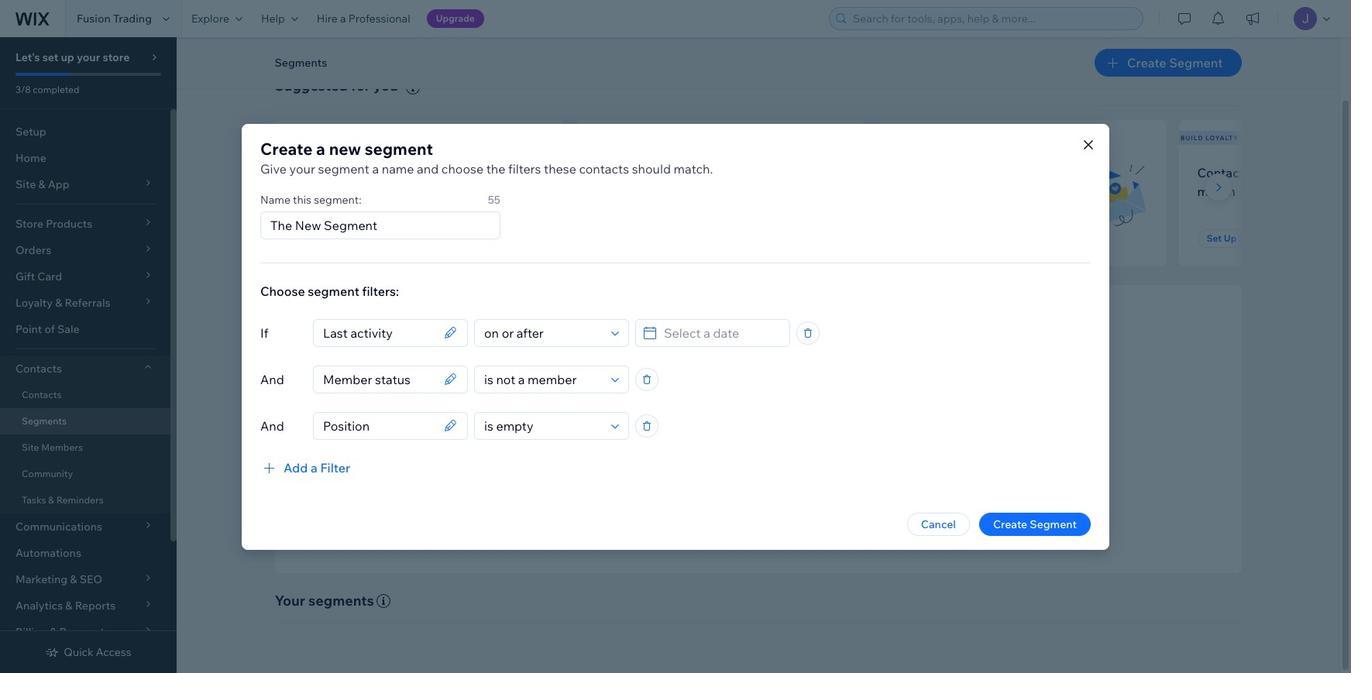 Task type: vqa. For each thing, say whether or not it's contained in the screenshot.
Hire
yes



Task type: describe. For each thing, give the bounding box(es) containing it.
upgrade button
[[427, 9, 484, 28]]

birthday
[[1291, 165, 1340, 180]]

right
[[723, 415, 755, 433]]

that
[[779, 438, 799, 452]]

2 set up segment button from the left
[[1197, 229, 1289, 248]]

name this segment:
[[260, 193, 361, 206]]

3/8
[[15, 84, 31, 95]]

help
[[261, 12, 285, 26]]

hire
[[317, 12, 338, 26]]

your inside sidebar 'element'
[[77, 50, 100, 64]]

quick access button
[[45, 645, 131, 659]]

new for new subscribers
[[277, 134, 294, 142]]

contacts button
[[0, 356, 170, 382]]

suggested for you
[[275, 77, 398, 95]]

tasks
[[22, 494, 46, 506]]

choose a condition field for if
[[480, 320, 607, 346]]

reach the right target audience create specific groups of contacts that update automatically
[[604, 415, 908, 452]]

build loyalty
[[1181, 134, 1239, 142]]

Select a date field
[[659, 320, 785, 346]]

cancel
[[921, 517, 956, 531]]

contacts inside reach the right target audience create specific groups of contacts that update automatically
[[733, 438, 777, 452]]

loyalty
[[1206, 134, 1239, 142]]

hire a professional
[[317, 12, 410, 26]]

cancel button
[[907, 512, 970, 536]]

store
[[103, 50, 130, 64]]

2 and from the top
[[260, 418, 284, 433]]

mailing
[[405, 183, 448, 199]]

automations
[[15, 546, 81, 560]]

purchase
[[685, 183, 739, 199]]

sale
[[57, 322, 80, 336]]

setup
[[15, 125, 46, 139]]

upgrade
[[436, 12, 475, 24]]

new for new contacts who recently subscribed to your mailing list
[[293, 165, 319, 180]]

name
[[382, 161, 414, 176]]

3/8 completed
[[15, 84, 79, 95]]

add
[[284, 460, 308, 475]]

for
[[351, 77, 370, 95]]

segments for the "segments" button
[[275, 56, 327, 70]]

set
[[42, 50, 58, 64]]

segments for segments link
[[22, 415, 67, 427]]

access
[[96, 645, 131, 659]]

professional
[[348, 12, 410, 26]]

of inside sidebar 'element'
[[45, 322, 55, 336]]

site members
[[22, 442, 83, 453]]

new contacts who recently subscribed to your mailing list
[[293, 165, 468, 199]]

a inside button
[[311, 460, 317, 475]]

sidebar element
[[0, 37, 177, 673]]

Select an option field
[[480, 366, 607, 392]]

contacts inside contacts with a birthday th
[[1197, 165, 1250, 180]]

reminders
[[56, 494, 104, 506]]

of inside reach the right target audience create specific groups of contacts that update automatically
[[720, 438, 730, 452]]

give
[[260, 161, 287, 176]]

segments button
[[267, 51, 335, 74]]

your inside create a new segment give your segment a name and choose the filters these contacts should match.
[[289, 161, 315, 176]]

potential
[[595, 165, 646, 180]]

list containing new contacts who recently subscribed to your mailing list
[[272, 120, 1351, 267]]

segments link
[[0, 408, 170, 435]]

recently
[[403, 165, 451, 180]]

your segments
[[275, 592, 374, 610]]

suggested
[[275, 77, 348, 95]]

yet
[[742, 183, 760, 199]]

segment:
[[314, 193, 361, 206]]

who for purchase
[[714, 165, 738, 180]]

0 horizontal spatial create segment
[[993, 517, 1077, 531]]

a left name at the top left
[[372, 161, 379, 176]]

a right hire
[[340, 12, 346, 26]]

1 set up segment from the left
[[303, 232, 375, 244]]

2 set from the left
[[1207, 232, 1222, 244]]

the inside reach the right target audience create specific groups of contacts that update automatically
[[698, 415, 720, 433]]

contacts inside new contacts who recently subscribed to your mailing list
[[322, 165, 373, 180]]

segments
[[308, 592, 374, 610]]

new
[[329, 138, 361, 158]]

tasks & reminders
[[22, 494, 104, 506]]

tasks & reminders link
[[0, 487, 170, 514]]

create segment button for segments
[[1095, 49, 1241, 77]]

haven't
[[595, 183, 637, 199]]

your
[[275, 592, 305, 610]]

to
[[361, 183, 373, 199]]

create segment button for cancel
[[979, 512, 1091, 536]]

1 vertical spatial segment
[[318, 161, 369, 176]]

filters:
[[362, 283, 399, 299]]

55
[[488, 193, 500, 206]]

choose
[[260, 283, 305, 299]]



Task type: locate. For each thing, give the bounding box(es) containing it.
match.
[[674, 161, 713, 176]]

0 vertical spatial choose a condition field
[[480, 320, 607, 346]]

and
[[260, 371, 284, 387], [260, 418, 284, 433]]

1 who from the left
[[376, 165, 400, 180]]

let's
[[15, 50, 40, 64]]

0 vertical spatial new
[[277, 134, 294, 142]]

audience
[[801, 415, 861, 433]]

th
[[1343, 165, 1351, 180]]

0 vertical spatial your
[[77, 50, 100, 64]]

a left new
[[316, 138, 325, 158]]

segment
[[1169, 55, 1223, 70], [335, 232, 375, 244], [1239, 232, 1279, 244], [1030, 517, 1077, 531]]

2 choose a condition field from the top
[[480, 413, 607, 439]]

contacts
[[579, 161, 629, 176], [322, 165, 373, 180], [733, 438, 777, 452]]

1 horizontal spatial of
[[720, 438, 730, 452]]

segments up the site members
[[22, 415, 67, 427]]

1 vertical spatial the
[[698, 415, 720, 433]]

update
[[802, 438, 838, 452]]

1 vertical spatial contacts
[[15, 362, 62, 376]]

new inside new contacts who recently subscribed to your mailing list
[[293, 165, 319, 180]]

up
[[320, 232, 333, 244], [1224, 232, 1237, 244]]

add a filter
[[284, 460, 350, 475]]

build
[[1181, 134, 1203, 142]]

0 vertical spatial and
[[260, 371, 284, 387]]

1 vertical spatial create segment button
[[979, 512, 1091, 536]]

help button
[[252, 0, 307, 37]]

who
[[376, 165, 400, 180], [714, 165, 738, 180]]

0 horizontal spatial segments
[[22, 415, 67, 427]]

0 vertical spatial of
[[45, 322, 55, 336]]

set up segment button down segment:
[[293, 229, 385, 248]]

trading
[[113, 12, 152, 26]]

a inside potential customers who haven't made a purchase yet
[[676, 183, 682, 199]]

your right up
[[77, 50, 100, 64]]

contacts
[[1197, 165, 1250, 180], [15, 362, 62, 376], [22, 389, 62, 401]]

1 set from the left
[[303, 232, 318, 244]]

1 set up segment button from the left
[[293, 229, 385, 248]]

specific
[[640, 438, 680, 452]]

a right add
[[311, 460, 317, 475]]

0 horizontal spatial who
[[376, 165, 400, 180]]

1 horizontal spatial up
[[1224, 232, 1237, 244]]

segments inside button
[[275, 56, 327, 70]]

choose a condition field for and
[[480, 413, 607, 439]]

&
[[48, 494, 54, 506]]

segment left filters:
[[308, 283, 359, 299]]

quick
[[64, 645, 93, 659]]

1 vertical spatial of
[[720, 438, 730, 452]]

1 vertical spatial your
[[289, 161, 315, 176]]

0 vertical spatial create segment
[[1127, 55, 1223, 70]]

2 vertical spatial segment
[[308, 283, 359, 299]]

new up give
[[277, 134, 294, 142]]

up down contacts with a birthday th
[[1224, 232, 1237, 244]]

the
[[486, 161, 505, 176], [698, 415, 720, 433]]

1 horizontal spatial set
[[1207, 232, 1222, 244]]

community
[[22, 468, 73, 480]]

set up segment down contacts with a birthday th
[[1207, 232, 1279, 244]]

who inside new contacts who recently subscribed to your mailing list
[[376, 165, 400, 180]]

name
[[260, 193, 290, 206]]

point of sale link
[[0, 316, 170, 342]]

hire a professional link
[[307, 0, 420, 37]]

0 horizontal spatial the
[[486, 161, 505, 176]]

up
[[61, 50, 74, 64]]

site
[[22, 442, 39, 453]]

completed
[[33, 84, 79, 95]]

choose segment filters:
[[260, 283, 399, 299]]

this
[[293, 193, 311, 206]]

contacts up haven't
[[579, 161, 629, 176]]

segment down new
[[318, 161, 369, 176]]

who up the "purchase"
[[714, 165, 738, 180]]

0 horizontal spatial set up segment
[[303, 232, 375, 244]]

segments up suggested on the top of the page
[[275, 56, 327, 70]]

1 and from the top
[[260, 371, 284, 387]]

1 horizontal spatial set up segment
[[1207, 232, 1279, 244]]

potential customers who haven't made a purchase yet
[[595, 165, 760, 199]]

1 horizontal spatial segments
[[275, 56, 327, 70]]

1 vertical spatial create segment
[[993, 517, 1077, 531]]

0 vertical spatial segment
[[365, 138, 433, 158]]

contacts for contacts link
[[22, 389, 62, 401]]

Name this segment: field
[[266, 212, 495, 238]]

a inside contacts with a birthday th
[[1281, 165, 1288, 180]]

contacts down point of sale
[[15, 362, 62, 376]]

2 vertical spatial contacts
[[22, 389, 62, 401]]

2 horizontal spatial contacts
[[733, 438, 777, 452]]

target
[[758, 415, 798, 433]]

create a new segment give your segment a name and choose the filters these contacts should match.
[[260, 138, 713, 176]]

0 vertical spatial segments
[[275, 56, 327, 70]]

who inside potential customers who haven't made a purchase yet
[[714, 165, 738, 180]]

automatically
[[840, 438, 908, 452]]

community link
[[0, 461, 170, 487]]

1 horizontal spatial who
[[714, 165, 738, 180]]

if
[[260, 325, 268, 340]]

set up segment down segment:
[[303, 232, 375, 244]]

who left recently
[[376, 165, 400, 180]]

your inside new contacts who recently subscribed to your mailing list
[[376, 183, 402, 199]]

0 vertical spatial the
[[486, 161, 505, 176]]

1 horizontal spatial contacts
[[579, 161, 629, 176]]

1 horizontal spatial create segment button
[[1095, 49, 1241, 77]]

subscribers
[[296, 134, 349, 142]]

create segment
[[1127, 55, 1223, 70], [993, 517, 1077, 531]]

automations link
[[0, 540, 170, 566]]

and
[[417, 161, 439, 176]]

2 up from the left
[[1224, 232, 1237, 244]]

1 vertical spatial and
[[260, 418, 284, 433]]

1 vertical spatial new
[[293, 165, 319, 180]]

1 horizontal spatial create segment
[[1127, 55, 1223, 70]]

contacts down the right
[[733, 438, 777, 452]]

segment up name at the top left
[[365, 138, 433, 158]]

of
[[45, 322, 55, 336], [720, 438, 730, 452]]

contacts down contacts dropdown button
[[22, 389, 62, 401]]

you
[[373, 77, 398, 95]]

1 choose a condition field from the top
[[480, 320, 607, 346]]

0 horizontal spatial set
[[303, 232, 318, 244]]

2 who from the left
[[714, 165, 738, 180]]

add a filter button
[[260, 458, 350, 477]]

fusion trading
[[77, 12, 152, 26]]

0 vertical spatial contacts
[[1197, 165, 1250, 180]]

your
[[77, 50, 100, 64], [289, 161, 315, 176], [376, 183, 402, 199]]

a
[[340, 12, 346, 26], [316, 138, 325, 158], [372, 161, 379, 176], [1281, 165, 1288, 180], [676, 183, 682, 199], [311, 460, 317, 475]]

contacts down loyalty
[[1197, 165, 1250, 180]]

site members link
[[0, 435, 170, 461]]

1 vertical spatial choose a condition field
[[480, 413, 607, 439]]

set up segment button down contacts with a birthday th
[[1197, 229, 1289, 248]]

who for your
[[376, 165, 400, 180]]

Search for tools, apps, help & more... field
[[848, 8, 1138, 29]]

0 horizontal spatial set up segment button
[[293, 229, 385, 248]]

list
[[451, 183, 468, 199]]

1 vertical spatial segments
[[22, 415, 67, 427]]

Choose a condition field
[[480, 320, 607, 346], [480, 413, 607, 439]]

contacts for contacts dropdown button
[[15, 362, 62, 376]]

should
[[632, 161, 671, 176]]

the left filters
[[486, 161, 505, 176]]

contacts link
[[0, 382, 170, 408]]

a down customers
[[676, 183, 682, 199]]

0 horizontal spatial up
[[320, 232, 333, 244]]

and down if
[[260, 371, 284, 387]]

home link
[[0, 145, 170, 171]]

the up 'groups'
[[698, 415, 720, 433]]

set up segment button
[[293, 229, 385, 248], [1197, 229, 1289, 248]]

1 horizontal spatial your
[[289, 161, 315, 176]]

members
[[41, 442, 83, 453]]

choose
[[441, 161, 484, 176]]

0 horizontal spatial create segment button
[[979, 512, 1091, 536]]

choose a condition field down select an option field
[[480, 413, 607, 439]]

your right give
[[289, 161, 315, 176]]

contacts inside create a new segment give your segment a name and choose the filters these contacts should match.
[[579, 161, 629, 176]]

the inside create a new segment give your segment a name and choose the filters these contacts should match.
[[486, 161, 505, 176]]

filters
[[508, 161, 541, 176]]

explore
[[191, 12, 229, 26]]

list
[[272, 120, 1351, 267]]

reach
[[655, 415, 695, 433]]

made
[[640, 183, 673, 199]]

2 set up segment from the left
[[1207, 232, 1279, 244]]

None field
[[318, 320, 439, 346], [318, 366, 439, 392], [318, 413, 439, 439], [318, 320, 439, 346], [318, 366, 439, 392], [318, 413, 439, 439]]

of left sale
[[45, 322, 55, 336]]

a right with
[[1281, 165, 1288, 180]]

of down the right
[[720, 438, 730, 452]]

0 horizontal spatial your
[[77, 50, 100, 64]]

with
[[1253, 165, 1278, 180]]

contacts inside dropdown button
[[15, 362, 62, 376]]

1 horizontal spatial the
[[698, 415, 720, 433]]

customers
[[649, 165, 711, 180]]

new subscribers
[[277, 134, 349, 142]]

up down segment:
[[320, 232, 333, 244]]

quick access
[[64, 645, 131, 659]]

0 vertical spatial create segment button
[[1095, 49, 1241, 77]]

new
[[277, 134, 294, 142], [293, 165, 319, 180]]

segment
[[365, 138, 433, 158], [318, 161, 369, 176], [308, 283, 359, 299]]

new up subscribed at left
[[293, 165, 319, 180]]

subscribed
[[293, 183, 358, 199]]

your right to
[[376, 183, 402, 199]]

setup link
[[0, 119, 170, 145]]

point
[[15, 322, 42, 336]]

0 horizontal spatial contacts
[[322, 165, 373, 180]]

contacts down new
[[322, 165, 373, 180]]

create inside create a new segment give your segment a name and choose the filters these contacts should match.
[[260, 138, 312, 158]]

and up add
[[260, 418, 284, 433]]

2 vertical spatial your
[[376, 183, 402, 199]]

1 up from the left
[[320, 232, 333, 244]]

segments
[[275, 56, 327, 70], [22, 415, 67, 427]]

create inside reach the right target audience create specific groups of contacts that update automatically
[[604, 438, 638, 452]]

point of sale
[[15, 322, 80, 336]]

these
[[544, 161, 576, 176]]

set
[[303, 232, 318, 244], [1207, 232, 1222, 244]]

2 horizontal spatial your
[[376, 183, 402, 199]]

segments inside sidebar 'element'
[[22, 415, 67, 427]]

1 horizontal spatial set up segment button
[[1197, 229, 1289, 248]]

choose a condition field up select an option field
[[480, 320, 607, 346]]

0 horizontal spatial of
[[45, 322, 55, 336]]



